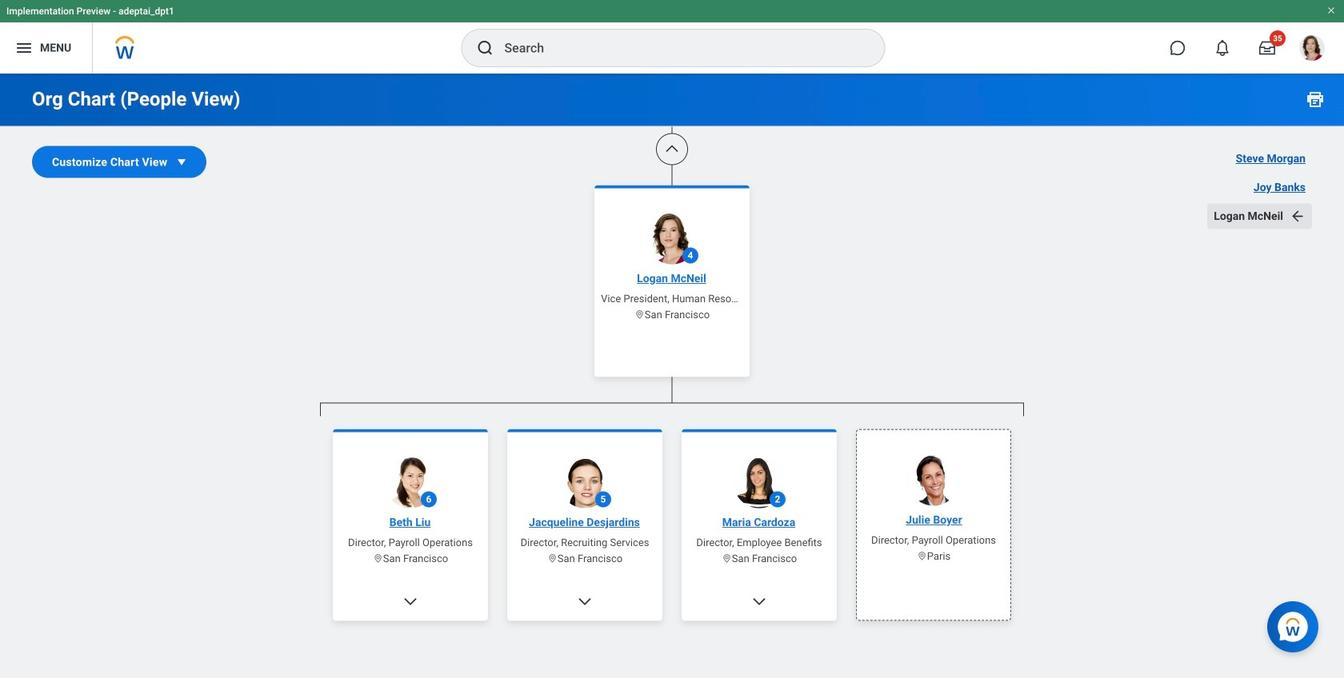 Task type: vqa. For each thing, say whether or not it's contained in the screenshot.
1st Edit from the bottom of the Org Studio Main Content
no



Task type: locate. For each thing, give the bounding box(es) containing it.
banner
[[0, 0, 1345, 74]]

1 horizontal spatial chevron down image
[[577, 594, 593, 610]]

2 chevron down image from the left
[[577, 594, 593, 610]]

0 horizontal spatial chevron down image
[[403, 594, 419, 610]]

close environment banner image
[[1327, 6, 1337, 15]]

2 horizontal spatial chevron down image
[[752, 594, 768, 610]]

1 chevron down image from the left
[[403, 594, 419, 610]]

location image
[[635, 310, 645, 320], [547, 554, 558, 564], [722, 554, 732, 564]]

location image
[[917, 552, 928, 562], [373, 554, 383, 564]]

search image
[[476, 38, 495, 58]]

Search Workday  search field
[[505, 30, 852, 66]]

3 chevron down image from the left
[[752, 594, 768, 610]]

chevron down image for right location icon
[[752, 594, 768, 610]]

chevron down image
[[403, 594, 419, 610], [577, 594, 593, 610], [752, 594, 768, 610]]

chevron down image for the left location image
[[403, 594, 419, 610]]

0 horizontal spatial location image
[[373, 554, 383, 564]]

main content
[[0, 0, 1345, 679]]



Task type: describe. For each thing, give the bounding box(es) containing it.
1 horizontal spatial location image
[[635, 310, 645, 320]]

0 horizontal spatial location image
[[547, 554, 558, 564]]

print org chart image
[[1306, 90, 1326, 109]]

justify image
[[14, 38, 34, 58]]

2 horizontal spatial location image
[[722, 554, 732, 564]]

logan mcneil, logan mcneil, 4 direct reports element
[[320, 417, 1025, 679]]

1 horizontal spatial location image
[[917, 552, 928, 562]]

notifications large image
[[1215, 40, 1231, 56]]

chevron up image
[[664, 141, 680, 157]]

caret down image
[[174, 154, 190, 170]]

profile logan mcneil image
[[1300, 35, 1326, 64]]

chevron down image for location icon to the left
[[577, 594, 593, 610]]

arrow left image
[[1290, 209, 1306, 225]]

inbox large image
[[1260, 40, 1276, 56]]



